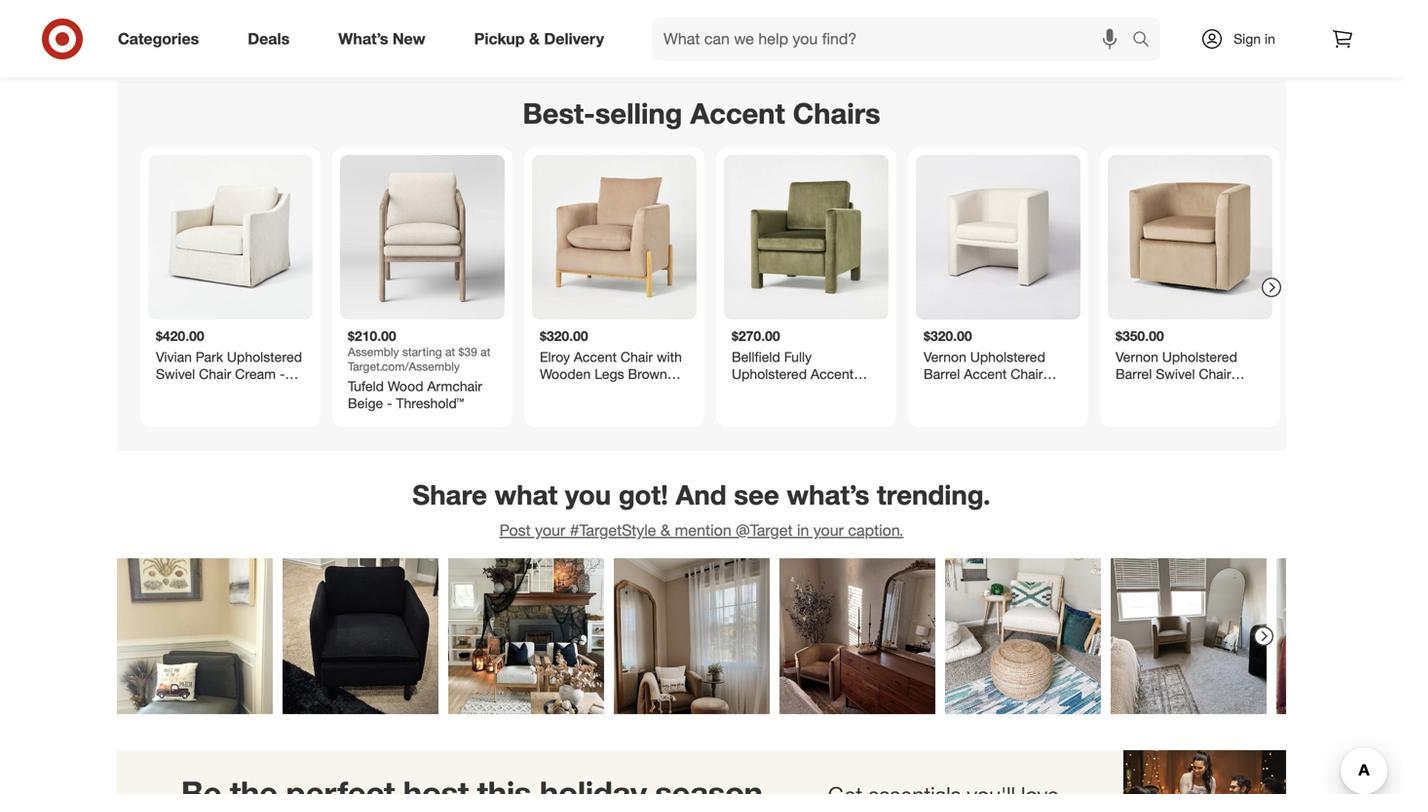 Task type: locate. For each thing, give the bounding box(es) containing it.
1 vertical spatial in
[[797, 521, 809, 540]]

1 horizontal spatial in
[[1265, 30, 1276, 47]]

your down what's
[[814, 521, 844, 540]]

0 horizontal spatial in
[[797, 521, 809, 540]]

in inside share what you got! and see what's trending. post your #targetstyle & mention @target in your caption.
[[797, 521, 809, 540]]

tufeld
[[348, 378, 384, 395]]

$320.00 link
[[532, 155, 697, 420], [916, 155, 1081, 420]]

trending.
[[877, 479, 991, 511]]

your
[[535, 521, 566, 540], [814, 521, 844, 540]]

and
[[676, 479, 727, 511]]

sign
[[1234, 30, 1261, 47]]

$320.00 for vernon upholstered barrel accent chair natural linen - threshold™ designed with studio mcgee image
[[924, 327, 972, 345]]

chairs for armless chairs
[[609, 39, 648, 56]]

your right post
[[535, 521, 566, 540]]

2 at from the left
[[481, 345, 491, 359]]

at left $39
[[445, 345, 455, 359]]

& inside share what you got! and see what's trending. post your #targetstyle & mention @target in your caption.
[[661, 521, 671, 540]]

1 horizontal spatial $320.00
[[924, 327, 972, 345]]

0 horizontal spatial your
[[535, 521, 566, 540]]

chairs inside carousel region
[[793, 96, 881, 131]]

chairs right armless
[[609, 39, 648, 56]]

1 horizontal spatial your
[[814, 521, 844, 540]]

chairs
[[398, 39, 437, 56], [609, 39, 648, 56], [803, 39, 842, 56], [793, 96, 881, 131]]

0 horizontal spatial $320.00 link
[[532, 155, 697, 420]]

2 $320.00 from the left
[[924, 327, 972, 345]]

post
[[500, 521, 531, 540]]

best-selling accent chairs
[[523, 96, 881, 131]]

armchair
[[427, 378, 482, 395]]

$210.00
[[348, 327, 396, 345]]

in right sign
[[1265, 30, 1276, 47]]

user image by @lifewrenarae image
[[1111, 558, 1267, 714]]

0 vertical spatial &
[[529, 29, 540, 48]]

1 horizontal spatial at
[[481, 345, 491, 359]]

0 vertical spatial in
[[1265, 30, 1276, 47]]

0 horizontal spatial &
[[529, 29, 540, 48]]

chairs inside arm chairs link
[[398, 39, 437, 56]]

advertisement region
[[117, 750, 1286, 794]]

vivian park upholstered swivel chair cream - threshold™ designed with studio mcgee image
[[148, 155, 313, 320]]

chairs right arm
[[398, 39, 437, 56]]

1 vertical spatial &
[[661, 521, 671, 540]]

pickup
[[474, 29, 525, 48]]

1 horizontal spatial $320.00 link
[[916, 155, 1081, 420]]

chairs down the swivel chairs
[[793, 96, 881, 131]]

what
[[495, 479, 558, 511]]

sign in link
[[1184, 18, 1306, 60]]

elroy accent chair with wooden legs brown velvet - threshold™ designed with studio mcgee image
[[532, 155, 697, 320]]

& right pickup
[[529, 29, 540, 48]]

chairs inside the swivel chairs link
[[803, 39, 842, 56]]

1 $320.00 from the left
[[540, 327, 588, 345]]

& left mention
[[661, 521, 671, 540]]

user image by @rokthehome image
[[448, 558, 604, 714]]

$320.00
[[540, 327, 588, 345], [924, 327, 972, 345]]

share
[[413, 479, 487, 511]]

&
[[529, 29, 540, 48], [661, 521, 671, 540]]

1 horizontal spatial &
[[661, 521, 671, 540]]

user image by @itslanejo image
[[945, 558, 1101, 714]]

What can we help you find? suggestions appear below search field
[[652, 18, 1137, 60]]

share what you got! and see what's trending. post your #targetstyle & mention @target in your caption.
[[413, 479, 991, 540]]

$270.00 link
[[724, 155, 889, 420]]

chairs right "swivel"
[[803, 39, 842, 56]]

threshold™
[[396, 395, 464, 412]]

at right $39
[[481, 345, 491, 359]]

swivel chairs
[[760, 39, 842, 56]]

tufeld wood armchair beige - threshold™ image
[[340, 155, 505, 320]]

0 horizontal spatial $320.00
[[540, 327, 588, 345]]

chairs inside armless chairs link
[[609, 39, 648, 56]]

in
[[1265, 30, 1276, 47], [797, 521, 809, 540]]

search
[[1124, 31, 1171, 50]]

arm chairs
[[369, 39, 437, 56]]

in right the @target
[[797, 521, 809, 540]]

categories link
[[101, 18, 223, 60]]

armless chairs
[[556, 39, 648, 56]]

new
[[393, 29, 426, 48]]

1 at from the left
[[445, 345, 455, 359]]

search button
[[1124, 18, 1171, 64]]

see
[[734, 479, 779, 511]]

0 horizontal spatial at
[[445, 345, 455, 359]]

at
[[445, 345, 455, 359], [481, 345, 491, 359]]



Task type: vqa. For each thing, say whether or not it's contained in the screenshot.
rightmost the $320.00 'link'
yes



Task type: describe. For each thing, give the bounding box(es) containing it.
deals link
[[231, 18, 314, 60]]

bellfield fully upholstered accent chair olive green velvet (fa) - threshold™ designed with studio mcgee image
[[724, 155, 889, 320]]

post your #targetstyle & mention @target in your caption. link
[[500, 521, 904, 540]]

user image by @inloveonorchard image
[[614, 558, 770, 714]]

1 $320.00 link from the left
[[532, 155, 697, 420]]

user image by @adendyut image
[[117, 558, 273, 714]]

target.com/assembly
[[348, 359, 460, 374]]

1 your from the left
[[535, 521, 566, 540]]

accent
[[690, 96, 785, 131]]

armless chairs link
[[503, 0, 702, 57]]

$320.00 for elroy accent chair with wooden legs brown velvet - threshold™ designed with studio mcgee 'image'
[[540, 327, 588, 345]]

2 $320.00 link from the left
[[916, 155, 1081, 420]]

pickup & delivery link
[[458, 18, 629, 60]]

pickup & delivery
[[474, 29, 604, 48]]

delivery
[[544, 29, 604, 48]]

-
[[387, 395, 392, 412]]

got!
[[619, 479, 668, 511]]

wood
[[388, 378, 424, 395]]

caption.
[[848, 521, 904, 540]]

categories
[[118, 29, 199, 48]]

assembly
[[348, 345, 399, 359]]

$210.00 assembly starting at $39 at target.com/assembly tufeld wood armchair beige - threshold™
[[348, 327, 491, 412]]

$39
[[459, 345, 477, 359]]

chairs for arm chairs
[[398, 39, 437, 56]]

best-
[[523, 96, 595, 131]]

#targetstyle
[[570, 521, 656, 540]]

user image by @flowers.and.prosecco image
[[1277, 558, 1403, 714]]

arm
[[369, 39, 394, 56]]

vernon upholstered barrel accent chair natural linen - threshold™ designed with studio mcgee image
[[916, 155, 1081, 320]]

swivel
[[760, 39, 799, 56]]

starting
[[402, 345, 442, 359]]

sign in
[[1234, 30, 1276, 47]]

what's new
[[338, 29, 426, 48]]

deals
[[248, 29, 290, 48]]

chairs for swivel chairs
[[803, 39, 842, 56]]

user image by @janib2191 image
[[283, 558, 439, 714]]

$350.00 link
[[1108, 155, 1273, 420]]

user image by @alyssajaclynhome image
[[780, 558, 936, 714]]

$420.00
[[156, 327, 204, 345]]

$270.00
[[732, 327, 780, 345]]

2 your from the left
[[814, 521, 844, 540]]

carousel region
[[117, 81, 1286, 466]]

you
[[565, 479, 611, 511]]

in inside 'link'
[[1265, 30, 1276, 47]]

$420.00 link
[[148, 155, 313, 420]]

armless
[[556, 39, 605, 56]]

mention
[[675, 521, 732, 540]]

what's
[[787, 479, 870, 511]]

what's new link
[[322, 18, 450, 60]]

selling
[[595, 96, 683, 131]]

vernon upholstered barrel swivel chair light brown velvet - threshold™ designed with studio mcgee image
[[1108, 155, 1273, 320]]

beige
[[348, 395, 383, 412]]

$350.00
[[1116, 327, 1164, 345]]

what's
[[338, 29, 388, 48]]

arm chairs link
[[303, 0, 503, 57]]

@target
[[736, 521, 793, 540]]

swivel chairs link
[[702, 0, 901, 57]]



